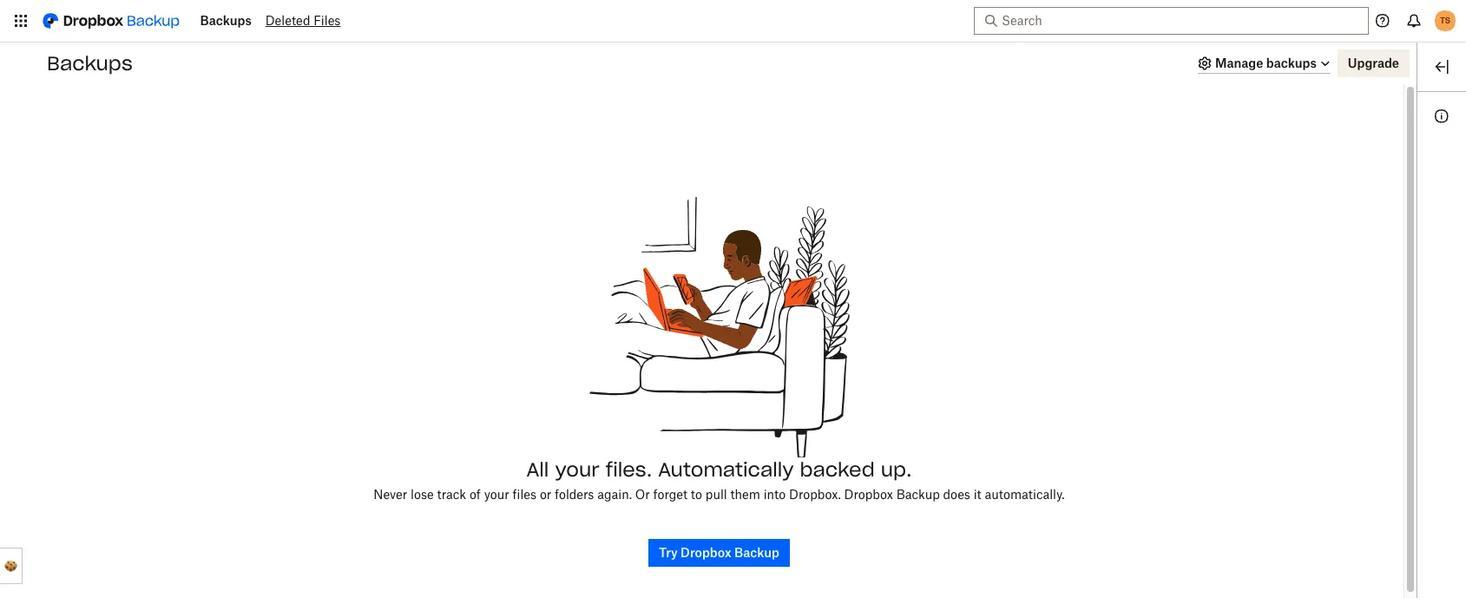 Task type: describe. For each thing, give the bounding box(es) containing it.
ts
[[1441, 15, 1451, 26]]

dropbox inside button
[[681, 545, 732, 560]]

dropbox inside all your files. automatically backed up. never lose track of your files or folders again. or forget to pull them into dropbox. dropbox backup does it automatically.
[[845, 487, 894, 502]]

to
[[691, 487, 703, 502]]

upgrade
[[1349, 56, 1400, 70]]

try dropbox backup
[[659, 545, 780, 560]]

try
[[659, 545, 678, 560]]

or
[[636, 487, 650, 502]]

it
[[974, 487, 982, 502]]

manage backups
[[1216, 55, 1317, 70]]

deleted files link
[[266, 13, 341, 29]]

backup inside all your files. automatically backed up. never lose track of your files or folders again. or forget to pull them into dropbox. dropbox backup does it automatically.
[[897, 487, 940, 502]]

try dropbox backup button
[[649, 539, 790, 567]]

all your files. automatically backed up. never lose track of your files or folders again. or forget to pull them into dropbox. dropbox backup does it automatically.
[[374, 458, 1065, 502]]

backup logo - go to the backups homepage image
[[35, 7, 186, 35]]

into
[[764, 487, 786, 502]]

backups inside the global header element
[[200, 13, 252, 28]]

automatically
[[659, 458, 794, 482]]

deleted files
[[266, 13, 341, 28]]

ts button
[[1432, 7, 1460, 35]]

all
[[527, 458, 549, 482]]

deleted
[[266, 13, 310, 28]]

files
[[314, 13, 341, 28]]

pull
[[706, 487, 728, 502]]

track
[[437, 487, 466, 502]]

0 horizontal spatial your
[[484, 487, 510, 502]]

forget
[[654, 487, 688, 502]]

files
[[513, 487, 537, 502]]

manage
[[1216, 55, 1264, 70]]



Task type: vqa. For each thing, say whether or not it's contained in the screenshot.
group
no



Task type: locate. For each thing, give the bounding box(es) containing it.
backups left deleted
[[200, 13, 252, 28]]

0 horizontal spatial backup
[[735, 545, 780, 560]]

your right of
[[484, 487, 510, 502]]

1 vertical spatial backup
[[735, 545, 780, 560]]

0 vertical spatial your
[[555, 458, 600, 482]]

folders
[[555, 487, 594, 502]]

backed
[[800, 458, 875, 482]]

files.
[[606, 458, 652, 482]]

dropbox right try
[[681, 545, 732, 560]]

backups
[[1267, 55, 1317, 70]]

1 vertical spatial your
[[484, 487, 510, 502]]

again.
[[598, 487, 632, 502]]

your
[[555, 458, 600, 482], [484, 487, 510, 502]]

backup down up.
[[897, 487, 940, 502]]

1 vertical spatial backups
[[47, 51, 133, 76]]

dropbox.
[[789, 487, 841, 502]]

dropbox down up.
[[845, 487, 894, 502]]

1 vertical spatial dropbox
[[681, 545, 732, 560]]

your up folders
[[555, 458, 600, 482]]

open details pane image
[[1432, 56, 1453, 77]]

0 vertical spatial backup
[[897, 487, 940, 502]]

1 horizontal spatial your
[[555, 458, 600, 482]]

backups
[[200, 13, 252, 28], [47, 51, 133, 76]]

0 horizontal spatial backups
[[47, 51, 133, 76]]

backups down backup logo - go to the backups homepage
[[47, 51, 133, 76]]

1 horizontal spatial dropbox
[[845, 487, 894, 502]]

backups link
[[200, 13, 252, 29]]

0 vertical spatial dropbox
[[845, 487, 894, 502]]

backup
[[897, 487, 940, 502], [735, 545, 780, 560]]

lose
[[411, 487, 434, 502]]

them
[[731, 487, 761, 502]]

automatically.
[[985, 487, 1065, 502]]

up.
[[881, 458, 912, 482]]

manage backups button
[[1195, 53, 1333, 74]]

backup inside button
[[735, 545, 780, 560]]

global header element
[[0, 0, 1467, 43]]

or
[[540, 487, 552, 502]]

upgrade button
[[1338, 50, 1410, 77]]

of
[[470, 487, 481, 502]]

1 horizontal spatial backup
[[897, 487, 940, 502]]

never
[[374, 487, 408, 502]]

backup down them
[[735, 545, 780, 560]]

dropbox
[[845, 487, 894, 502], [681, 545, 732, 560]]

0 vertical spatial backups
[[200, 13, 252, 28]]

does
[[944, 487, 971, 502]]

0 horizontal spatial dropbox
[[681, 545, 732, 560]]

1 horizontal spatial backups
[[200, 13, 252, 28]]

Search text field
[[1002, 11, 1337, 30]]



